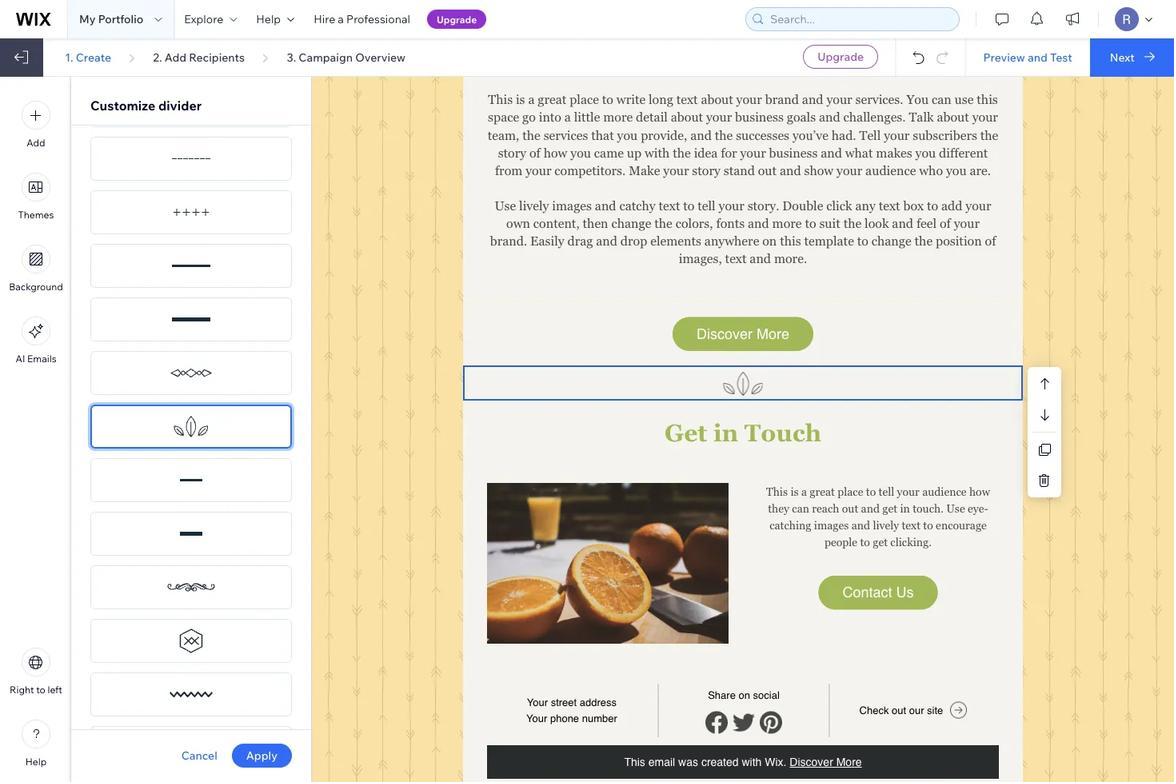 Task type: describe. For each thing, give the bounding box(es) containing it.
about up idea
[[701, 93, 734, 107]]

in inside this is a great place to tell your audience how they can reach out and get in touch. use eye- catching images and lively text to encourage people to get clicking.
[[901, 502, 911, 515]]

people
[[825, 536, 858, 549]]

1 your from the top
[[527, 697, 548, 709]]

who
[[920, 163, 944, 178]]

to inside "button"
[[36, 684, 45, 696]]

competitors.
[[555, 163, 626, 178]]

and left more. at the top right of the page
[[750, 252, 771, 266]]

anywhere
[[705, 234, 760, 248]]

images inside the use lively images and catchy text to tell your story. double click any text box to add your own content, then change the colors, fonts and more to suit the look and feel of your brand. easily drag and drop elements anywhere on this template to change the position of images, text and more.
[[552, 199, 592, 213]]

more inside the use lively images and catchy text to tell your story. double click any text box to add your own content, then change the colors, fonts and more to suit the look and feel of your brand. easily drag and drop elements anywhere on this template to change the position of images, text and more.
[[773, 216, 802, 231]]

ai emails
[[16, 353, 56, 365]]

0 vertical spatial get
[[883, 502, 898, 515]]

right
[[10, 684, 34, 696]]

your up for
[[707, 110, 732, 125]]

up
[[627, 146, 642, 160]]

your phone number link
[[527, 713, 618, 725]]

drag
[[568, 234, 593, 248]]

makes
[[877, 146, 913, 160]]

hire a professional
[[314, 12, 411, 26]]

0 horizontal spatial story
[[498, 146, 527, 160]]

add button
[[22, 101, 50, 149]]

divider
[[158, 98, 202, 114]]

text up look
[[879, 199, 901, 213]]

create
[[76, 50, 111, 64]]

the up for
[[715, 128, 733, 142]]

text down anywhere
[[726, 252, 747, 266]]

go
[[523, 110, 536, 125]]

suit
[[820, 216, 841, 231]]

next button
[[1091, 38, 1175, 77]]

1 horizontal spatial upgrade button
[[804, 45, 879, 69]]

share on facebook image
[[706, 712, 728, 734]]

portfolio
[[98, 12, 144, 26]]

that
[[592, 128, 614, 142]]

a up go at the left of page
[[528, 93, 535, 107]]

easily
[[531, 234, 565, 248]]

the down go at the left of page
[[523, 128, 541, 142]]

your street address your phone number
[[527, 697, 618, 725]]

you up who
[[916, 146, 937, 160]]

discover more link
[[673, 317, 814, 351]]

and up idea
[[691, 128, 712, 142]]

talk
[[909, 110, 934, 125]]

lively inside the use lively images and catchy text to tell your story. double click any text box to add your own content, then change the colors, fonts and more to suit the look and feel of your brand. easily drag and drop elements anywhere on this template to change the position of images, text and more.
[[519, 199, 549, 213]]

your right add
[[966, 199, 992, 213]]

0 vertical spatial help button
[[247, 0, 304, 38]]

elements
[[651, 234, 702, 248]]

overview
[[355, 50, 406, 64]]

street
[[551, 697, 577, 709]]

they
[[768, 502, 790, 515]]

your down the successes
[[741, 146, 766, 160]]

this email was created with wix.
[[625, 756, 787, 769]]

use inside the use lively images and catchy text to tell your story. double click any text box to add your own content, then change the colors, fonts and more to suit the look and feel of your brand. easily drag and drop elements anywhere on this template to change the position of images, text and more.
[[495, 199, 516, 213]]

click
[[827, 199, 853, 213]]

get
[[665, 420, 708, 447]]

successes
[[736, 128, 790, 142]]

catchy
[[620, 199, 656, 213]]

1 horizontal spatial add
[[165, 50, 187, 64]]

3. campaign overview link
[[287, 50, 406, 64]]

encourage
[[936, 519, 987, 532]]

audience inside the this is a great place to write long text about your brand and your services. you can use this space go into a little more detail about your business goals and challenges. talk about your team, the services that you provide, and the successes you've had. tell your subscribers the story of how you came up with the idea for your business and what makes you different from your competitors. make your story stand out and show your audience who you are.
[[866, 163, 917, 178]]

professional
[[347, 12, 411, 26]]

you up the 'up' on the top of the page
[[617, 128, 638, 142]]

place for and
[[838, 485, 864, 498]]

to inside the this is a great place to write long text about your brand and your services. you can use this space go into a little more detail about your business goals and challenges. talk about your team, the services that you provide, and the successes you've had. tell your subscribers the story of how you came up with the idea for your business and what makes you different from your competitors. make your story stand out and show your audience who you are.
[[602, 93, 614, 107]]

our
[[910, 705, 925, 717]]

left
[[48, 684, 62, 696]]

and left test
[[1028, 50, 1048, 64]]

more
[[757, 326, 790, 342]]

feel
[[917, 216, 937, 231]]

test
[[1051, 50, 1073, 64]]

you up competitors.
[[571, 146, 591, 160]]

share
[[708, 690, 736, 702]]

from
[[495, 163, 523, 178]]

detail
[[636, 110, 668, 125]]

themes
[[18, 209, 54, 221]]

and left show
[[780, 163, 802, 178]]

your inside this is a great place to tell your audience how they can reach out and get in touch. use eye- catching images and lively text to encourage people to get clicking.
[[898, 485, 920, 498]]

site
[[928, 705, 944, 717]]

you've
[[793, 128, 829, 142]]

audience inside this is a great place to tell your audience how they can reach out and get in touch. use eye- catching images and lively text to encourage people to get clicking.
[[923, 485, 967, 498]]

is for go
[[516, 93, 525, 107]]

2. add recipients link
[[153, 50, 245, 64]]

of inside the this is a great place to write long text about your brand and your services. you can use this space go into a little more detail about your business goals and challenges. talk about your team, the services that you provide, and the successes you've had. tell your subscribers the story of how you came up with the idea for your business and what makes you different from your competitors. make your story stand out and show your audience who you are.
[[530, 146, 541, 160]]

touch.
[[913, 502, 944, 515]]

services.
[[856, 93, 904, 107]]

your left brand
[[737, 93, 763, 107]]

background
[[9, 281, 63, 293]]

double
[[783, 199, 824, 213]]

a right into
[[565, 110, 571, 125]]

clicking.
[[891, 536, 932, 549]]

what
[[846, 146, 873, 160]]

box
[[904, 199, 924, 213]]

apply button
[[232, 744, 292, 768]]

place for a
[[570, 93, 599, 107]]

customize divider
[[90, 98, 202, 114]]

contact us
[[843, 585, 914, 601]]

goals
[[787, 110, 816, 125]]

on inside the use lively images and catchy text to tell your story. double click any text box to add your own content, then change the colors, fonts and more to suit the look and feel of your brand. easily drag and drop elements anywhere on this template to change the position of images, text and more.
[[763, 234, 777, 248]]

0 vertical spatial change
[[612, 216, 652, 231]]

apply
[[246, 749, 278, 763]]

this is a great place to write long text about your brand and your services. you can use this space go into a little more detail about your business goals and challenges. talk about your team, the services that you provide, and the successes you've had. tell your subscribers the story of how you came up with the idea for your business and what makes you different from your competitors. make your story stand out and show your audience who you are.
[[488, 93, 1002, 178]]

idea
[[694, 146, 718, 160]]

challenges.
[[844, 110, 906, 125]]

hire
[[314, 12, 335, 26]]

use lively images and catchy text to tell your story. double click any text box to add your own content, then change the colors, fonts and more to suit the look and feel of your brand. easily drag and drop elements anywhere on this template to change the position of images, text and more.
[[490, 199, 1000, 266]]

more.
[[775, 252, 808, 266]]

discover
[[697, 326, 753, 342]]

is for catching
[[791, 485, 799, 498]]

upgrade for leftmost upgrade button
[[437, 13, 477, 25]]

text up colors,
[[659, 199, 681, 213]]

address
[[580, 697, 617, 709]]

2 horizontal spatial of
[[986, 234, 997, 248]]

and up had.
[[819, 110, 841, 125]]

preview and test
[[984, 50, 1073, 64]]



Task type: locate. For each thing, give the bounding box(es) containing it.
0 vertical spatial help
[[256, 12, 281, 26]]

0 horizontal spatial images
[[552, 199, 592, 213]]

for
[[721, 146, 738, 160]]

1 vertical spatial out
[[843, 502, 859, 515]]

make
[[629, 163, 661, 178]]

0 vertical spatial this
[[488, 93, 513, 107]]

share on twitter image
[[733, 712, 755, 734]]

0 horizontal spatial add
[[27, 137, 45, 149]]

1 horizontal spatial lively
[[873, 519, 900, 532]]

images inside this is a great place to tell your audience how they can reach out and get in touch. use eye- catching images and lively text to encourage people to get clicking.
[[815, 519, 849, 532]]

and up then
[[595, 199, 617, 213]]

0 horizontal spatial great
[[538, 93, 567, 107]]

had.
[[832, 128, 857, 142]]

is up catching
[[791, 485, 799, 498]]

your street address link
[[527, 697, 617, 709]]

you down different on the top
[[947, 163, 967, 178]]

business up the successes
[[736, 110, 784, 125]]

how inside the this is a great place to write long text about your brand and your services. you can use this space go into a little more detail about your business goals and challenges. talk about your team, the services that you provide, and the successes you've had. tell your subscribers the story of how you came up with the idea for your business and what makes you different from your competitors. make your story stand out and show your audience who you are.
[[544, 146, 568, 160]]

1 horizontal spatial change
[[872, 234, 912, 248]]

1 vertical spatial help
[[25, 756, 47, 768]]

upgrade right professional
[[437, 13, 477, 25]]

1 vertical spatial help button
[[22, 720, 50, 768]]

more down double
[[773, 216, 802, 231]]

touch
[[745, 420, 822, 447]]

0 horizontal spatial how
[[544, 146, 568, 160]]

check out our site link
[[860, 701, 968, 721]]

of right position
[[986, 234, 997, 248]]

this inside this is a great place to tell your audience how they can reach out and get in touch. use eye- catching images and lively text to encourage people to get clicking.
[[767, 485, 788, 498]]

out inside the this is a great place to write long text about your brand and your services. you can use this space go into a little more detail about your business goals and challenges. talk about your team, the services that you provide, and the successes you've had. tell your subscribers the story of how you came up with the idea for your business and what makes you different from your competitors. make your story stand out and show your audience who you are.
[[758, 163, 777, 178]]

how up eye-
[[970, 485, 991, 498]]

your left street on the bottom of the page
[[527, 697, 548, 709]]

a inside "link"
[[338, 12, 344, 26]]

1 vertical spatial audience
[[923, 485, 967, 498]]

1. create link
[[65, 50, 111, 64]]

and down then
[[596, 234, 618, 248]]

contact
[[843, 585, 893, 601]]

images up content,
[[552, 199, 592, 213]]

my
[[79, 12, 96, 26]]

and down had.
[[821, 146, 843, 160]]

help left hire
[[256, 12, 281, 26]]

explore
[[184, 12, 224, 26]]

0 vertical spatial add
[[165, 50, 187, 64]]

1.
[[65, 50, 73, 64]]

3. campaign overview
[[287, 50, 406, 64]]

next
[[1111, 50, 1135, 64]]

reach
[[813, 502, 840, 515]]

add right 2.
[[165, 50, 187, 64]]

1 vertical spatial can
[[792, 502, 810, 515]]

1 vertical spatial in
[[901, 502, 911, 515]]

great up into
[[538, 93, 567, 107]]

text up clicking.
[[902, 519, 921, 532]]

this right use
[[977, 93, 999, 107]]

out right reach
[[843, 502, 859, 515]]

help down right to left
[[25, 756, 47, 768]]

1 vertical spatial images
[[815, 519, 849, 532]]

of down go at the left of page
[[530, 146, 541, 160]]

a up catching
[[802, 485, 807, 498]]

more inside the this is a great place to write long text about your brand and your services. you can use this space go into a little more detail about your business goals and challenges. talk about your team, the services that you provide, and the successes you've had. tell your subscribers the story of how you came up with the idea for your business and what makes you different from your competitors. make your story stand out and show your audience who you are.
[[604, 110, 633, 125]]

1 vertical spatial is
[[791, 485, 799, 498]]

1 vertical spatial tell
[[879, 485, 895, 498]]

and right reach
[[862, 502, 880, 515]]

great for images
[[810, 485, 835, 498]]

great up reach
[[810, 485, 835, 498]]

1 vertical spatial great
[[810, 485, 835, 498]]

1 horizontal spatial this
[[767, 485, 788, 498]]

0 horizontal spatial upgrade button
[[427, 10, 487, 29]]

your up makes
[[884, 128, 910, 142]]

0 horizontal spatial of
[[530, 146, 541, 160]]

2 your from the top
[[527, 713, 548, 725]]

add up themes button
[[27, 137, 45, 149]]

0 vertical spatial how
[[544, 146, 568, 160]]

audience down makes
[[866, 163, 917, 178]]

own
[[507, 216, 531, 231]]

1 vertical spatial business
[[769, 146, 818, 160]]

0 horizontal spatial on
[[739, 690, 751, 702]]

tell inside this is a great place to tell your audience how they can reach out and get in touch. use eye- catching images and lively text to encourage people to get clicking.
[[879, 485, 895, 498]]

phone
[[551, 713, 579, 725]]

brand.
[[490, 234, 528, 248]]

use inside this is a great place to tell your audience how they can reach out and get in touch. use eye- catching images and lively text to encourage people to get clicking.
[[947, 502, 966, 515]]

1 vertical spatial story
[[693, 163, 721, 178]]

0 horizontal spatial tell
[[698, 199, 716, 213]]

your down what
[[837, 163, 863, 178]]

in right get
[[714, 420, 739, 447]]

into
[[539, 110, 562, 125]]

0 horizontal spatial more
[[604, 110, 633, 125]]

story.
[[748, 199, 780, 213]]

audience up touch.
[[923, 485, 967, 498]]

0 vertical spatial tell
[[698, 199, 716, 213]]

your up had.
[[827, 93, 853, 107]]

1 horizontal spatial more
[[773, 216, 802, 231]]

in left touch.
[[901, 502, 911, 515]]

your left phone
[[527, 713, 548, 725]]

get in touch
[[665, 420, 822, 447]]

3.
[[287, 50, 296, 64]]

your down with
[[664, 163, 689, 178]]

a inside this is a great place to tell your audience how they can reach out and get in touch. use eye- catching images and lively text to encourage people to get clicking.
[[802, 485, 807, 498]]

0 horizontal spatial this
[[488, 93, 513, 107]]

help button up '3.'
[[247, 0, 304, 38]]

about up 'subscribers'
[[937, 110, 970, 125]]

1 horizontal spatial audience
[[923, 485, 967, 498]]

place up reach
[[838, 485, 864, 498]]

lively up own
[[519, 199, 549, 213]]

change up drop
[[612, 216, 652, 231]]

on
[[763, 234, 777, 248], [739, 690, 751, 702]]

great inside this is a great place to tell your audience how they can reach out and get in touch. use eye- catching images and lively text to encourage people to get clicking.
[[810, 485, 835, 498]]

space
[[488, 110, 520, 125]]

2 vertical spatial out
[[892, 705, 907, 717]]

0 vertical spatial can
[[932, 93, 952, 107]]

your up touch.
[[898, 485, 920, 498]]

0 vertical spatial of
[[530, 146, 541, 160]]

this up more. at the top right of the page
[[780, 234, 802, 248]]

1 horizontal spatial story
[[693, 163, 721, 178]]

template
[[805, 234, 855, 248]]

add inside button
[[27, 137, 45, 149]]

1 horizontal spatial images
[[815, 519, 849, 532]]

the up different on the top
[[981, 128, 999, 142]]

great for into
[[538, 93, 567, 107]]

2.
[[153, 50, 162, 64]]

this for this is a great place to tell your audience how they can reach out and get in touch. use eye- catching images and lively text to encourage people to get clicking.
[[767, 485, 788, 498]]

upgrade for the rightmost upgrade button
[[818, 50, 864, 64]]

tell
[[860, 128, 881, 142]]

change down look
[[872, 234, 912, 248]]

any
[[856, 199, 876, 213]]

0 horizontal spatial help button
[[22, 720, 50, 768]]

subscribers
[[913, 128, 978, 142]]

0 vertical spatial images
[[552, 199, 592, 213]]

0 vertical spatial great
[[538, 93, 567, 107]]

1 horizontal spatial tell
[[879, 485, 895, 498]]

this up space
[[488, 93, 513, 107]]

0 vertical spatial business
[[736, 110, 784, 125]]

check
[[860, 705, 889, 717]]

text right long
[[677, 93, 698, 107]]

0 horizontal spatial change
[[612, 216, 652, 231]]

0 vertical spatial upgrade button
[[427, 10, 487, 29]]

the
[[523, 128, 541, 142], [715, 128, 733, 142], [981, 128, 999, 142], [673, 146, 691, 160], [655, 216, 673, 231], [844, 216, 862, 231], [915, 234, 933, 248]]

is inside the this is a great place to write long text about your brand and your services. you can use this space go into a little more detail about your business goals and challenges. talk about your team, the services that you provide, and the successes you've had. tell your subscribers the story of how you came up with the idea for your business and what makes you different from your competitors. make your story stand out and show your audience who you are.
[[516, 93, 525, 107]]

you
[[907, 93, 929, 107]]

0 horizontal spatial in
[[714, 420, 739, 447]]

more down write
[[604, 110, 633, 125]]

images
[[552, 199, 592, 213], [815, 519, 849, 532]]

use
[[495, 199, 516, 213], [947, 502, 966, 515]]

1 horizontal spatial out
[[843, 502, 859, 515]]

us
[[897, 585, 914, 601]]

tell inside the use lively images and catchy text to tell your story. double click any text box to add your own content, then change the colors, fonts and more to suit the look and feel of your brand. easily drag and drop elements anywhere on this template to change the position of images, text and more.
[[698, 199, 716, 213]]

your down use
[[973, 110, 999, 125]]

place inside this is a great place to tell your audience how they can reach out and get in touch. use eye- catching images and lively text to encourage people to get clicking.
[[838, 485, 864, 498]]

1 horizontal spatial upgrade
[[818, 50, 864, 64]]

0 horizontal spatial can
[[792, 502, 810, 515]]

1 horizontal spatial help button
[[247, 0, 304, 38]]

1 vertical spatial add
[[27, 137, 45, 149]]

the up elements
[[655, 216, 673, 231]]

can
[[932, 93, 952, 107], [792, 502, 810, 515]]

tell up colors,
[[698, 199, 716, 213]]

1 vertical spatial upgrade button
[[804, 45, 879, 69]]

how
[[544, 146, 568, 160], [970, 485, 991, 498]]

and down story.
[[748, 216, 770, 231]]

this email was created with wix. ‌ discover more
[[625, 756, 862, 769]]

lively up clicking.
[[873, 519, 900, 532]]

can up catching
[[792, 502, 810, 515]]

lively inside this is a great place to tell your audience how they can reach out and get in touch. use eye- catching images and lively text to encourage people to get clicking.
[[873, 519, 900, 532]]

1 vertical spatial how
[[970, 485, 991, 498]]

place up the little
[[570, 93, 599, 107]]

story down idea
[[693, 163, 721, 178]]

0 vertical spatial more
[[604, 110, 633, 125]]

customize
[[90, 98, 156, 114]]

1 horizontal spatial of
[[940, 216, 951, 231]]

background button
[[9, 245, 63, 293]]

use up encourage
[[947, 502, 966, 515]]

business down you've
[[769, 146, 818, 160]]

0 vertical spatial in
[[714, 420, 739, 447]]

audience
[[866, 163, 917, 178], [923, 485, 967, 498]]

about up provide,
[[671, 110, 704, 125]]

stand
[[724, 163, 755, 178]]

add
[[942, 199, 963, 213]]

get left touch.
[[883, 502, 898, 515]]

2. add recipients
[[153, 50, 245, 64]]

this inside the this is a great place to write long text about your brand and your services. you can use this space go into a little more detail about your business goals and challenges. talk about your team, the services that you provide, and the successes you've had. tell your subscribers the story of how you came up with the idea for your business and what makes you different from your competitors. make your story stand out and show your audience who you are.
[[977, 93, 999, 107]]

1 vertical spatial of
[[940, 216, 951, 231]]

and up people
[[852, 519, 871, 532]]

1 vertical spatial more
[[773, 216, 802, 231]]

this for this is a great place to write long text about your brand and your services. you can use this space go into a little more detail about your business goals and challenges. talk about your team, the services that you provide, and the successes you've had. tell your subscribers the story of how you came up with the idea for your business and what makes you different from your competitors. make your story stand out and show your audience who you are.
[[488, 93, 513, 107]]

the left idea
[[673, 146, 691, 160]]

and
[[1028, 50, 1048, 64], [803, 93, 824, 107], [819, 110, 841, 125], [691, 128, 712, 142], [821, 146, 843, 160], [780, 163, 802, 178], [595, 199, 617, 213], [748, 216, 770, 231], [893, 216, 914, 231], [596, 234, 618, 248], [750, 252, 771, 266], [862, 502, 880, 515], [852, 519, 871, 532]]

is inside this is a great place to tell your audience how they can reach out and get in touch. use eye- catching images and lively text to encourage people to get clicking.
[[791, 485, 799, 498]]

get left clicking.
[[873, 536, 888, 549]]

1 horizontal spatial on
[[763, 234, 777, 248]]

can left use
[[932, 93, 952, 107]]

campaign
[[299, 50, 353, 64]]

your up position
[[954, 216, 980, 231]]

0 vertical spatial audience
[[866, 163, 917, 178]]

upgrade button right professional
[[427, 10, 487, 29]]

2 vertical spatial of
[[986, 234, 997, 248]]

1 horizontal spatial how
[[970, 485, 991, 498]]

can inside the this is a great place to write long text about your brand and your services. you can use this space go into a little more detail about your business goals and challenges. talk about your team, the services that you provide, and the successes you've had. tell your subscribers the story of how you came up with the idea for your business and what makes you different from your competitors. make your story stand out and show your audience who you are.
[[932, 93, 952, 107]]

place
[[570, 93, 599, 107], [838, 485, 864, 498]]

1 horizontal spatial use
[[947, 502, 966, 515]]

team,
[[488, 128, 520, 142]]

brand
[[766, 93, 799, 107]]

share on pinterest image
[[760, 712, 783, 734]]

0 vertical spatial your
[[527, 697, 548, 709]]

discover more
[[790, 756, 862, 769]]

and up the goals
[[803, 93, 824, 107]]

1 horizontal spatial great
[[810, 485, 835, 498]]

text inside this is a great place to tell your audience how they can reach out and get in touch. use eye- catching images and lively text to encourage people to get clicking.
[[902, 519, 921, 532]]

long
[[649, 93, 674, 107]]

0 horizontal spatial place
[[570, 93, 599, 107]]

catching
[[770, 519, 812, 532]]

this inside the this is a great place to write long text about your brand and your services. you can use this space go into a little more detail about your business goals and challenges. talk about your team, the services that you provide, and the successes you've had. tell your subscribers the story of how you came up with the idea for your business and what makes you different from your competitors. make your story stand out and show your audience who you are.
[[488, 93, 513, 107]]

your
[[527, 697, 548, 709], [527, 713, 548, 725]]

1 horizontal spatial is
[[791, 485, 799, 498]]

1 vertical spatial your
[[527, 713, 548, 725]]

content,
[[534, 216, 580, 231]]

your right from
[[526, 163, 552, 178]]

place inside the this is a great place to write long text about your brand and your services. you can use this space go into a little more detail about your business goals and challenges. talk about your team, the services that you provide, and the successes you've had. tell your subscribers the story of how you came up with the idea for your business and what makes you different from your competitors. make your story stand out and show your audience who you are.
[[570, 93, 599, 107]]

then
[[583, 216, 609, 231]]

out left our
[[892, 705, 907, 717]]

and down box in the right top of the page
[[893, 216, 914, 231]]

number
[[582, 713, 618, 725]]

0 horizontal spatial is
[[516, 93, 525, 107]]

1 horizontal spatial this
[[977, 93, 999, 107]]

out right "stand"
[[758, 163, 777, 178]]

on left social
[[739, 690, 751, 702]]

upgrade down search... field
[[818, 50, 864, 64]]

great
[[538, 93, 567, 107], [810, 485, 835, 498]]

themes button
[[18, 173, 54, 221]]

this up 'they'
[[767, 485, 788, 498]]

emails
[[27, 353, 56, 365]]

Search... field
[[766, 8, 955, 30]]

1 horizontal spatial in
[[901, 502, 911, 515]]

1 vertical spatial get
[[873, 536, 888, 549]]

0 vertical spatial on
[[763, 234, 777, 248]]

can inside this is a great place to tell your audience how they can reach out and get in touch. use eye- catching images and lively text to encourage people to get clicking.
[[792, 502, 810, 515]]

with
[[645, 146, 670, 160]]

little
[[574, 110, 601, 125]]

drop
[[621, 234, 648, 248]]

cancel button
[[181, 749, 217, 763]]

this inside the use lively images and catchy text to tell your story. double click any text box to add your own content, then change the colors, fonts and more to suit the look and feel of your brand. easily drag and drop elements anywhere on this template to change the position of images, text and more.
[[780, 234, 802, 248]]

discover more
[[697, 326, 790, 342]]

0 horizontal spatial use
[[495, 199, 516, 213]]

1 vertical spatial on
[[739, 690, 751, 702]]

help button down right to left
[[22, 720, 50, 768]]

use up own
[[495, 199, 516, 213]]

1 vertical spatial use
[[947, 502, 966, 515]]

the down any
[[844, 216, 862, 231]]

hire a professional link
[[304, 0, 420, 38]]

0 horizontal spatial out
[[758, 163, 777, 178]]

right to left
[[10, 684, 62, 696]]

‌
[[787, 756, 787, 769]]

0 vertical spatial upgrade
[[437, 13, 477, 25]]

0 vertical spatial place
[[570, 93, 599, 107]]

ai
[[16, 353, 25, 365]]

your up the fonts
[[719, 199, 745, 213]]

0 horizontal spatial audience
[[866, 163, 917, 178]]

tell up clicking.
[[879, 485, 895, 498]]

1 vertical spatial this
[[767, 485, 788, 498]]

0 vertical spatial story
[[498, 146, 527, 160]]

images,
[[679, 252, 722, 266]]

is up go at the left of page
[[516, 93, 525, 107]]

how inside this is a great place to tell your audience how they can reach out and get in touch. use eye- catching images and lively text to encourage people to get clicking.
[[970, 485, 991, 498]]

out inside this is a great place to tell your audience how they can reach out and get in touch. use eye- catching images and lively text to encourage people to get clicking.
[[843, 502, 859, 515]]

great inside the this is a great place to write long text about your brand and your services. you can use this space go into a little more detail about your business goals and challenges. talk about your team, the services that you provide, and the successes you've had. tell your subscribers the story of how you came up with the idea for your business and what makes you different from your competitors. make your story stand out and show your audience who you are.
[[538, 93, 567, 107]]

0 vertical spatial this
[[977, 93, 999, 107]]

1 vertical spatial change
[[872, 234, 912, 248]]

provide,
[[641, 128, 688, 142]]

0 vertical spatial out
[[758, 163, 777, 178]]

how down services
[[544, 146, 568, 160]]

discover more link
[[790, 756, 862, 770]]

1 horizontal spatial place
[[838, 485, 864, 498]]

images down reach
[[815, 519, 849, 532]]

colors,
[[676, 216, 714, 231]]

1. create
[[65, 50, 111, 64]]

upgrade button
[[427, 10, 487, 29], [804, 45, 879, 69]]

this
[[977, 93, 999, 107], [780, 234, 802, 248]]

position
[[936, 234, 982, 248]]

a right hire
[[338, 12, 344, 26]]

on up more. at the top right of the page
[[763, 234, 777, 248]]

you
[[617, 128, 638, 142], [571, 146, 591, 160], [916, 146, 937, 160], [947, 163, 967, 178]]

1 vertical spatial place
[[838, 485, 864, 498]]

1 horizontal spatial can
[[932, 93, 952, 107]]

my portfolio
[[79, 12, 144, 26]]

1 horizontal spatial help
[[256, 12, 281, 26]]

the down feel
[[915, 234, 933, 248]]

0 vertical spatial use
[[495, 199, 516, 213]]

this is a great place to tell your audience how they can reach out and get in touch. use eye- catching images and lively text to encourage people to get clicking.
[[767, 485, 991, 549]]

1 vertical spatial upgrade
[[818, 50, 864, 64]]

0 horizontal spatial help
[[25, 756, 47, 768]]

text inside the this is a great place to write long text about your brand and your services. you can use this space go into a little more detail about your business goals and challenges. talk about your team, the services that you provide, and the successes you've had. tell your subscribers the story of how you came up with the idea for your business and what makes you different from your competitors. make your story stand out and show your audience who you are.
[[677, 93, 698, 107]]

2 horizontal spatial out
[[892, 705, 907, 717]]

about
[[701, 93, 734, 107], [671, 110, 704, 125], [937, 110, 970, 125]]

story up from
[[498, 146, 527, 160]]

write
[[617, 93, 646, 107]]

0 horizontal spatial this
[[780, 234, 802, 248]]



Task type: vqa. For each thing, say whether or not it's contained in the screenshot.
the topmost Your
yes



